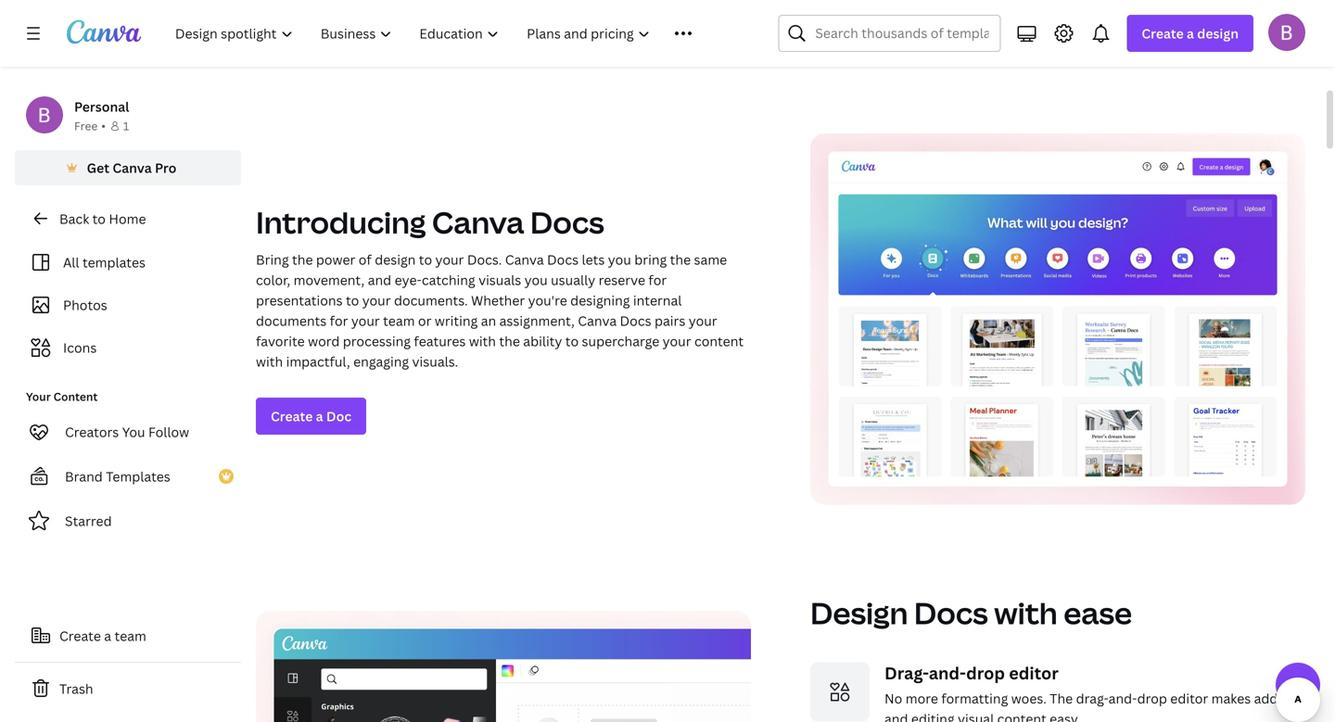 Task type: describe. For each thing, give the bounding box(es) containing it.
a for design
[[1187, 25, 1194, 42]]

visual
[[958, 710, 994, 722]]

1 horizontal spatial the
[[499, 332, 520, 350]]

assignment,
[[499, 312, 575, 330]]

creators you follow link
[[15, 414, 241, 451]]

ease
[[1064, 593, 1132, 633]]

lets
[[582, 251, 605, 268]]

Search search field
[[815, 16, 989, 51]]

presentations
[[256, 292, 343, 309]]

2 horizontal spatial with
[[994, 593, 1058, 633]]

drag-and-drop editor image
[[810, 662, 870, 722]]

starred link
[[15, 503, 241, 540]]

power
[[316, 251, 355, 268]]

all templates link
[[26, 245, 230, 280]]

visuals
[[479, 271, 521, 289]]

docs up usually
[[547, 251, 579, 268]]

preview of the canva docs drag-and-drop editing, formatting, data viz tools and rich content library image
[[256, 611, 751, 722]]

1 horizontal spatial editor
[[1170, 690, 1208, 707]]

team inside button
[[115, 627, 146, 645]]

1
[[123, 118, 129, 134]]

icons
[[63, 339, 97, 357]]

0 horizontal spatial you
[[525, 271, 548, 289]]

canva down designing
[[578, 312, 617, 330]]

your content
[[26, 389, 98, 404]]

all
[[63, 254, 79, 271]]

docs.
[[467, 251, 502, 268]]

create a design
[[1142, 25, 1239, 42]]

create a doc
[[271, 408, 352, 425]]

customers
[[717, 30, 765, 43]]

home
[[109, 210, 146, 228]]

features
[[414, 332, 466, 350]]

free
[[74, 118, 98, 134]]

doc
[[326, 408, 352, 425]]

trash link
[[15, 670, 241, 708]]

creators
[[65, 423, 119, 441]]

visuals.
[[412, 353, 458, 370]]

color,
[[256, 271, 290, 289]]

trusted by element
[[234, 0, 1328, 11]]

bring
[[256, 251, 289, 268]]

to up eye-
[[419, 251, 432, 268]]

formatting
[[941, 690, 1008, 707]]

usually
[[551, 271, 595, 289]]

free •
[[74, 118, 106, 134]]

create for create a design
[[1142, 25, 1184, 42]]

0 horizontal spatial the
[[292, 251, 313, 268]]

canva up the "visuals" at the top
[[505, 251, 544, 268]]

create a design button
[[1127, 15, 1254, 52]]

designing
[[570, 292, 630, 309]]

an
[[481, 312, 496, 330]]

reserve
[[599, 271, 645, 289]]

1 horizontal spatial you
[[608, 251, 631, 268]]

+75m
[[692, 30, 715, 43]]

your
[[26, 389, 51, 404]]

to right ability
[[565, 332, 579, 350]]

create for create a doc
[[271, 408, 313, 425]]

get
[[87, 159, 109, 177]]

no
[[885, 690, 903, 707]]

photos
[[63, 296, 107, 314]]

bring
[[634, 251, 667, 268]]

all templates
[[63, 254, 146, 271]]

trust
[[767, 30, 789, 43]]

writing
[[435, 312, 478, 330]]

same
[[694, 251, 727, 268]]

content inside drag-and-drop editor no more formatting woes. the drag-and-drop editor makes adding and editing visual content easy.
[[997, 710, 1047, 722]]

docs up supercharge
[[620, 312, 651, 330]]

documents
[[256, 312, 327, 330]]

docs up drag-
[[914, 593, 988, 633]]

get canva pro
[[87, 159, 176, 177]]

processing
[[343, 332, 411, 350]]

and inside drag-and-drop editor no more formatting woes. the drag-and-drop editor makes adding and editing visual content easy.
[[885, 710, 908, 722]]

the
[[1050, 690, 1073, 707]]

icons link
[[26, 330, 230, 365]]

of
[[359, 251, 372, 268]]

eye-
[[395, 271, 422, 289]]

personal
[[74, 98, 129, 115]]

engaging
[[353, 353, 409, 370]]

internal
[[633, 292, 682, 309]]

brand
[[65, 468, 103, 485]]

you're
[[528, 292, 567, 309]]

design
[[810, 593, 908, 633]]

•
[[101, 118, 106, 134]]

or
[[418, 312, 432, 330]]



Task type: vqa. For each thing, say whether or not it's contained in the screenshot.
the topmost CREATE
yes



Task type: locate. For each thing, give the bounding box(es) containing it.
1 vertical spatial team
[[115, 627, 146, 645]]

drag-
[[1076, 690, 1109, 707]]

1 vertical spatial a
[[316, 408, 323, 425]]

0 horizontal spatial with
[[256, 353, 283, 370]]

content
[[694, 332, 744, 350], [997, 710, 1047, 722]]

1 horizontal spatial design
[[1197, 25, 1239, 42]]

for
[[649, 271, 667, 289], [330, 312, 348, 330]]

1 vertical spatial content
[[997, 710, 1047, 722]]

easy.
[[1050, 710, 1081, 722]]

get canva pro button
[[15, 150, 241, 185]]

docs up lets
[[530, 202, 604, 242]]

movement,
[[294, 271, 365, 289]]

1 vertical spatial for
[[330, 312, 348, 330]]

0 horizontal spatial for
[[330, 312, 348, 330]]

design inside "dropdown button"
[[1197, 25, 1239, 42]]

1 horizontal spatial team
[[383, 312, 415, 330]]

create a team
[[59, 627, 146, 645]]

the
[[292, 251, 313, 268], [670, 251, 691, 268], [499, 332, 520, 350]]

back
[[59, 210, 89, 228]]

you up you're
[[525, 271, 548, 289]]

and- up more
[[929, 662, 966, 685]]

creators you follow
[[65, 423, 189, 441]]

with down an
[[469, 332, 496, 350]]

team
[[383, 312, 415, 330], [115, 627, 146, 645]]

to
[[92, 210, 106, 228], [419, 251, 432, 268], [346, 292, 359, 309], [565, 332, 579, 350]]

0 horizontal spatial editor
[[1009, 662, 1059, 685]]

editing
[[911, 710, 955, 722]]

worldwide
[[822, 30, 870, 43]]

None search field
[[778, 15, 1001, 52]]

0 horizontal spatial design
[[375, 251, 416, 268]]

0 vertical spatial design
[[1197, 25, 1239, 42]]

brand templates
[[65, 468, 170, 485]]

the left ability
[[499, 332, 520, 350]]

1 vertical spatial you
[[525, 271, 548, 289]]

and down no
[[885, 710, 908, 722]]

1 vertical spatial create
[[271, 408, 313, 425]]

word
[[308, 332, 340, 350]]

1 vertical spatial with
[[256, 353, 283, 370]]

0 vertical spatial a
[[1187, 25, 1194, 42]]

back to home
[[59, 210, 146, 228]]

with
[[469, 332, 496, 350], [256, 353, 283, 370], [994, 593, 1058, 633]]

templates
[[106, 468, 170, 485]]

and down of
[[368, 271, 391, 289]]

0 horizontal spatial drop
[[966, 662, 1005, 685]]

2 vertical spatial with
[[994, 593, 1058, 633]]

catching
[[422, 271, 475, 289]]

team left or
[[383, 312, 415, 330]]

you up reserve on the left top of page
[[608, 251, 631, 268]]

drag-
[[885, 662, 929, 685]]

adding
[[1254, 690, 1297, 707]]

+75m customers trust canva worldwide
[[692, 30, 870, 43]]

follow
[[148, 423, 189, 441]]

canva up 'docs.'
[[432, 202, 524, 242]]

2 vertical spatial a
[[104, 627, 111, 645]]

and inside 'introducing canva docs bring the power of design to your docs. canva docs lets you bring the same color, movement, and eye-catching visuals you usually reserve for presentations to your documents. whether you're designing internal documents for your team or writing an assignment, canva docs pairs your favorite word processing features with the ability to supercharge your content with impactful, engaging visuals.'
[[368, 271, 391, 289]]

create inside button
[[59, 627, 101, 645]]

1 horizontal spatial and-
[[1109, 690, 1137, 707]]

introducing
[[256, 202, 426, 242]]

0 vertical spatial you
[[608, 251, 631, 268]]

docs
[[530, 202, 604, 242], [547, 251, 579, 268], [620, 312, 651, 330], [914, 593, 988, 633]]

content inside 'introducing canva docs bring the power of design to your docs. canva docs lets you bring the same color, movement, and eye-catching visuals you usually reserve for presentations to your documents. whether you're designing internal documents for your team or writing an assignment, canva docs pairs your favorite word processing features with the ability to supercharge your content with impactful, engaging visuals.'
[[694, 332, 744, 350]]

editor
[[1009, 662, 1059, 685], [1170, 690, 1208, 707]]

with left ease
[[994, 593, 1058, 633]]

1 horizontal spatial for
[[649, 271, 667, 289]]

0 vertical spatial editor
[[1009, 662, 1059, 685]]

create for create a team
[[59, 627, 101, 645]]

pairs
[[655, 312, 686, 330]]

2 horizontal spatial create
[[1142, 25, 1184, 42]]

drag-and-drop editor no more formatting woes. the drag-and-drop editor makes adding and editing visual content easy.
[[885, 662, 1297, 722]]

create inside "dropdown button"
[[1142, 25, 1184, 42]]

the right bring at the left of the page
[[292, 251, 313, 268]]

team up the trash link
[[115, 627, 146, 645]]

introducing canva docs bring the power of design to your docs. canva docs lets you bring the same color, movement, and eye-catching visuals you usually reserve for presentations to your documents. whether you're designing internal documents for your team or writing an assignment, canva docs pairs your favorite word processing features with the ability to supercharge your content with impactful, engaging visuals.
[[256, 202, 744, 370]]

bob builder image
[[1269, 14, 1306, 51]]

0 horizontal spatial content
[[694, 332, 744, 350]]

woes.
[[1011, 690, 1047, 707]]

1 horizontal spatial with
[[469, 332, 496, 350]]

2 horizontal spatial the
[[670, 251, 691, 268]]

create a doc link
[[256, 398, 366, 435]]

pro
[[155, 159, 176, 177]]

1 horizontal spatial a
[[316, 408, 323, 425]]

a for doc
[[316, 408, 323, 425]]

0 vertical spatial create
[[1142, 25, 1184, 42]]

canva left "pro"
[[113, 159, 152, 177]]

design left bob builder image
[[1197, 25, 1239, 42]]

for up internal
[[649, 271, 667, 289]]

and- right the
[[1109, 690, 1137, 707]]

0 vertical spatial drop
[[966, 662, 1005, 685]]

editor up woes. at the right
[[1009, 662, 1059, 685]]

and-
[[929, 662, 966, 685], [1109, 690, 1137, 707]]

to right back on the left top of page
[[92, 210, 106, 228]]

canva inside 'get canva pro' button
[[113, 159, 152, 177]]

for up word
[[330, 312, 348, 330]]

0 vertical spatial content
[[694, 332, 744, 350]]

drop
[[966, 662, 1005, 685], [1137, 690, 1167, 707]]

1 horizontal spatial content
[[997, 710, 1047, 722]]

you
[[608, 251, 631, 268], [525, 271, 548, 289]]

trash
[[59, 680, 93, 698]]

design docs with ease
[[810, 593, 1132, 633]]

1 vertical spatial and-
[[1109, 690, 1137, 707]]

0 horizontal spatial a
[[104, 627, 111, 645]]

starred
[[65, 512, 112, 530]]

team inside 'introducing canva docs bring the power of design to your docs. canva docs lets you bring the same color, movement, and eye-catching visuals you usually reserve for presentations to your documents. whether you're designing internal documents for your team or writing an assignment, canva docs pairs your favorite word processing features with the ability to supercharge your content with impactful, engaging visuals.'
[[383, 312, 415, 330]]

impactful,
[[286, 353, 350, 370]]

and
[[368, 271, 391, 289], [885, 710, 908, 722]]

create
[[1142, 25, 1184, 42], [271, 408, 313, 425], [59, 627, 101, 645]]

1 vertical spatial design
[[375, 251, 416, 268]]

preview of the canva dashboard with the docs tab highlighted image
[[810, 133, 1306, 505]]

you
[[122, 423, 145, 441]]

drop up formatting at the bottom
[[966, 662, 1005, 685]]

1 vertical spatial and
[[885, 710, 908, 722]]

canva
[[791, 30, 819, 43], [113, 159, 152, 177], [432, 202, 524, 242], [505, 251, 544, 268], [578, 312, 617, 330]]

with down favorite
[[256, 353, 283, 370]]

more
[[906, 690, 938, 707]]

0 horizontal spatial create
[[59, 627, 101, 645]]

editor left the makes
[[1170, 690, 1208, 707]]

photos link
[[26, 287, 230, 323]]

0 vertical spatial with
[[469, 332, 496, 350]]

0 vertical spatial and
[[368, 271, 391, 289]]

canva right the trust
[[791, 30, 819, 43]]

0 vertical spatial team
[[383, 312, 415, 330]]

whether
[[471, 292, 525, 309]]

ability
[[523, 332, 562, 350]]

the right bring
[[670, 251, 691, 268]]

a inside button
[[104, 627, 111, 645]]

brand templates link
[[15, 458, 241, 495]]

design up eye-
[[375, 251, 416, 268]]

0 vertical spatial and-
[[929, 662, 966, 685]]

drop right drag-
[[1137, 690, 1167, 707]]

1 horizontal spatial create
[[271, 408, 313, 425]]

to down movement,
[[346, 292, 359, 309]]

2 horizontal spatial a
[[1187, 25, 1194, 42]]

back to home link
[[15, 200, 241, 237]]

makes
[[1212, 690, 1251, 707]]

supercharge
[[582, 332, 660, 350]]

a
[[1187, 25, 1194, 42], [316, 408, 323, 425], [104, 627, 111, 645]]

design inside 'introducing canva docs bring the power of design to your docs. canva docs lets you bring the same color, movement, and eye-catching visuals you usually reserve for presentations to your documents. whether you're designing internal documents for your team or writing an assignment, canva docs pairs your favorite word processing features with the ability to supercharge your content with impactful, engaging visuals.'
[[375, 251, 416, 268]]

design
[[1197, 25, 1239, 42], [375, 251, 416, 268]]

1 vertical spatial editor
[[1170, 690, 1208, 707]]

top level navigation element
[[163, 15, 734, 52], [163, 15, 734, 52]]

1 vertical spatial drop
[[1137, 690, 1167, 707]]

2 vertical spatial create
[[59, 627, 101, 645]]

0 horizontal spatial and
[[368, 271, 391, 289]]

0 horizontal spatial team
[[115, 627, 146, 645]]

documents.
[[394, 292, 468, 309]]

a inside "dropdown button"
[[1187, 25, 1194, 42]]

0 horizontal spatial and-
[[929, 662, 966, 685]]

1 horizontal spatial drop
[[1137, 690, 1167, 707]]

templates
[[82, 254, 146, 271]]

create a team button
[[15, 618, 241, 655]]

0 vertical spatial for
[[649, 271, 667, 289]]

content
[[53, 389, 98, 404]]

1 horizontal spatial and
[[885, 710, 908, 722]]

a for team
[[104, 627, 111, 645]]

content down same
[[694, 332, 744, 350]]

content down woes. at the right
[[997, 710, 1047, 722]]



